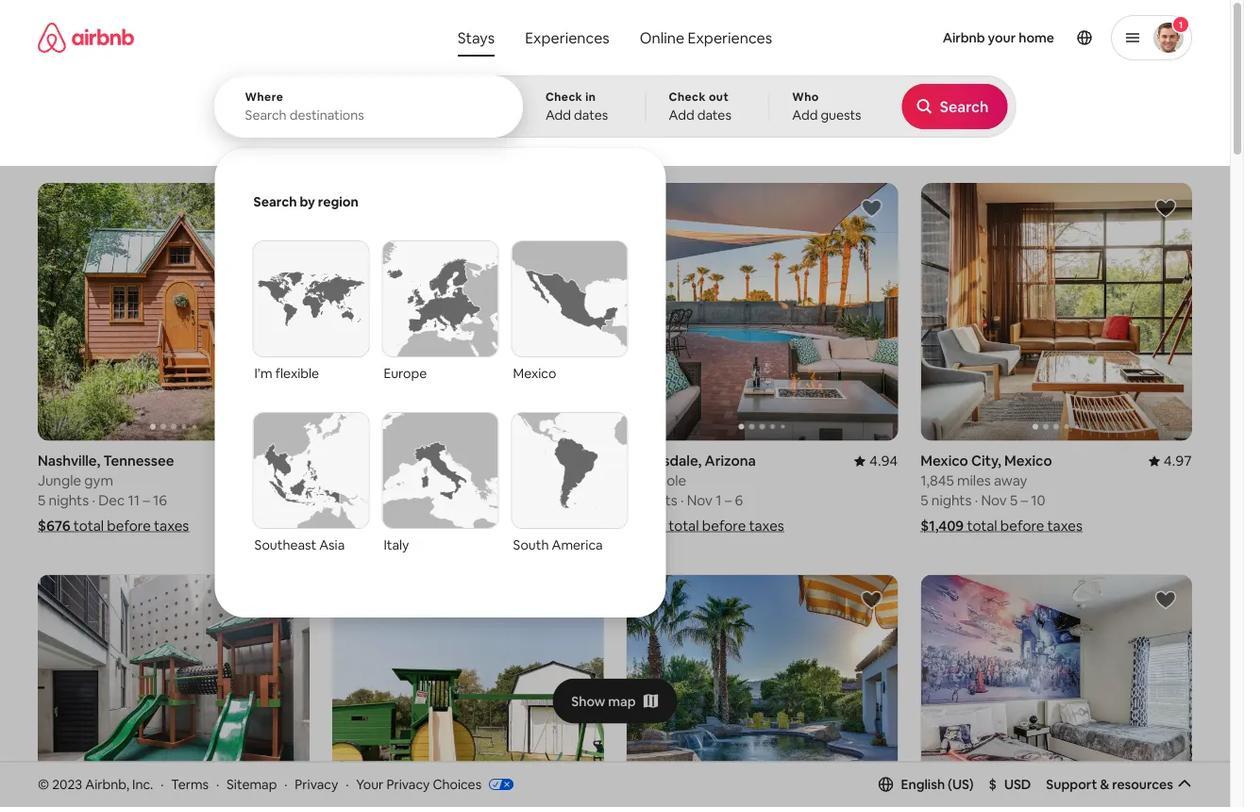 Task type: locate. For each thing, give the bounding box(es) containing it.
1 experiences from the left
[[525, 28, 610, 47]]

nov inside mexico city, mexico 1,845 miles away 5 nights · nov 5 – 10 $1,409 total before taxes
[[981, 492, 1007, 510]]

check in add dates
[[545, 90, 608, 124]]

1 – from the left
[[143, 492, 150, 510]]

flexible
[[275, 365, 319, 382]]

usd
[[1004, 777, 1031, 794]]

display total before taxes
[[998, 124, 1135, 138]]

total up italy
[[376, 517, 406, 536]]

mexico for mexico city, mexico 1,845 miles away 5 nights · nov 5 – 10 $1,409 total before taxes
[[921, 452, 968, 470]]

your
[[988, 29, 1016, 46]]

· down swingset
[[386, 492, 389, 510]]

dates down in on the left top of the page
[[574, 107, 608, 124]]

add to wishlist: mexico city, mexico image
[[1154, 197, 1177, 220]]

mexico
[[513, 365, 556, 382], [921, 452, 968, 470], [1004, 452, 1052, 470]]

–
[[143, 492, 150, 510], [438, 492, 445, 510], [725, 492, 732, 510], [1021, 492, 1028, 510]]

– right 11
[[143, 492, 150, 510]]

total right display
[[1040, 124, 1065, 138]]

add inside check in add dates
[[545, 107, 571, 124]]

0 horizontal spatial 4.94
[[281, 452, 309, 470]]

0 horizontal spatial nov
[[393, 492, 418, 510]]

3 nights from the left
[[637, 492, 677, 510]]

2 dates from the left
[[697, 107, 731, 124]]

· inside los angeles, california swingset 5 nights · nov 12 – 17 $1,821 total before taxes
[[386, 492, 389, 510]]

– inside mexico city, mexico 1,845 miles away 5 nights · nov 5 – 10 $1,409 total before taxes
[[1021, 492, 1028, 510]]

cornhole
[[626, 472, 686, 490]]

experiences inside button
[[525, 28, 610, 47]]

2 4.94 out of 5 average rating image from the left
[[854, 452, 898, 470]]

before inside nashville, tennessee jungle gym 5 nights · dec 11 – 16 $676 total before taxes
[[107, 517, 151, 536]]

2 add from the left
[[669, 107, 694, 124]]

before down 10
[[1000, 517, 1044, 536]]

2 nov from the left
[[687, 492, 713, 510]]

add up tiny homes
[[669, 107, 694, 124]]

5 inside scottsdale, arizona cornhole 5 nights · nov 1 – 6 $1,761 total before taxes
[[626, 492, 634, 510]]

privacy
[[295, 776, 338, 793], [386, 776, 430, 793]]

los
[[332, 452, 355, 470]]

group
[[38, 94, 867, 168], [38, 183, 309, 441], [332, 183, 604, 441], [626, 183, 898, 441], [921, 183, 1192, 441], [38, 575, 309, 808], [332, 575, 604, 808], [626, 575, 898, 808], [921, 575, 1192, 808]]

3 – from the left
[[725, 492, 732, 510]]

jungle
[[38, 472, 81, 490]]

4.94
[[281, 452, 309, 470], [869, 452, 898, 470]]

– inside nashville, tennessee jungle gym 5 nights · dec 11 – 16 $676 total before taxes
[[143, 492, 150, 510]]

nights down jungle
[[49, 492, 89, 510]]

parks
[[798, 139, 828, 154]]

nights inside los angeles, california swingset 5 nights · nov 12 – 17 $1,821 total before taxes
[[343, 492, 383, 510]]

0 horizontal spatial 1
[[716, 492, 722, 510]]

(us)
[[948, 777, 974, 794]]

– left 17
[[438, 492, 445, 510]]

17
[[449, 492, 462, 510]]

1 privacy from the left
[[295, 776, 338, 793]]

· left dec
[[92, 492, 95, 510]]

10
[[1031, 492, 1045, 510]]

mexico city, mexico 1,845 miles away 5 nights · nov 5 – 10 $1,409 total before taxes
[[921, 452, 1083, 536]]

4.94 for scottsdale, arizona cornhole 5 nights · nov 1 – 6 $1,761 total before taxes
[[869, 452, 898, 470]]

before inside button
[[1067, 124, 1103, 138]]

$
[[989, 777, 997, 794]]

add inside who add guests
[[792, 107, 818, 124]]

online experiences
[[640, 28, 772, 47]]

© 2023 airbnb, inc. ·
[[38, 776, 164, 793]]

$676
[[38, 517, 70, 536]]

4 nights from the left
[[931, 492, 972, 510]]

profile element
[[804, 0, 1192, 76]]

2 horizontal spatial add
[[792, 107, 818, 124]]

online experiences link
[[625, 19, 787, 57]]

·
[[92, 492, 95, 510], [386, 492, 389, 510], [680, 492, 684, 510], [975, 492, 978, 510], [161, 776, 164, 793], [216, 776, 219, 793], [284, 776, 287, 793], [346, 776, 349, 793]]

2023
[[52, 776, 82, 793]]

nov left 6
[[687, 492, 713, 510]]

before right display
[[1067, 124, 1103, 138]]

total down dec
[[74, 517, 104, 536]]

terms · sitemap · privacy
[[171, 776, 338, 793]]

check left in on the left top of the page
[[545, 90, 583, 104]]

before down 12
[[409, 517, 453, 536]]

asia
[[319, 537, 345, 554]]

taxes inside button
[[1105, 124, 1135, 138]]

dates inside check out add dates
[[697, 107, 731, 124]]

display total before taxes button
[[982, 109, 1192, 154]]

5 inside los angeles, california swingset 5 nights · nov 12 – 17 $1,821 total before taxes
[[332, 492, 340, 510]]

nights inside mexico city, mexico 1,845 miles away 5 nights · nov 5 – 10 $1,409 total before taxes
[[931, 492, 972, 510]]

privacy left your
[[295, 776, 338, 793]]

nights down 1,845
[[931, 492, 972, 510]]

1 add from the left
[[545, 107, 571, 124]]

support & resources
[[1046, 777, 1173, 794]]

· inside nashville, tennessee jungle gym 5 nights · dec 11 – 16 $676 total before taxes
[[92, 492, 95, 510]]

1 horizontal spatial check
[[669, 90, 706, 104]]

none search field containing stays
[[214, 0, 1016, 618]]

add to wishlist: scottsdale, arizona image
[[860, 197, 883, 220]]

1 horizontal spatial 4.94 out of 5 average rating image
[[854, 452, 898, 470]]

amazing pools
[[294, 140, 373, 154]]

map
[[608, 693, 636, 710]]

check inside check out add dates
[[669, 90, 706, 104]]

0 horizontal spatial experiences
[[525, 28, 610, 47]]

show map
[[571, 693, 636, 710]]

privacy right your
[[386, 776, 430, 793]]

5.0
[[584, 452, 604, 470]]

$1,761
[[626, 517, 666, 536]]

taxes
[[1105, 124, 1135, 138], [154, 517, 189, 536], [456, 517, 491, 536], [749, 517, 784, 536], [1047, 517, 1083, 536]]

1 4.94 from the left
[[281, 452, 309, 470]]

2 4.94 from the left
[[869, 452, 898, 470]]

· right the inc.
[[161, 776, 164, 793]]

nov left 12
[[393, 492, 418, 510]]

airbnb,
[[85, 776, 129, 793]]

1 horizontal spatial experiences
[[688, 28, 772, 47]]

$1,821
[[332, 517, 373, 536]]

None search field
[[214, 0, 1016, 618]]

dates down out
[[697, 107, 731, 124]]

arizona
[[705, 452, 756, 470]]

experiences up in on the left top of the page
[[525, 28, 610, 47]]

airbnb
[[943, 29, 985, 46]]

2 – from the left
[[438, 492, 445, 510]]

check for check in add dates
[[545, 90, 583, 104]]

stays
[[458, 28, 495, 47]]

1 button
[[1111, 15, 1192, 60]]

5 up $1,821
[[332, 492, 340, 510]]

europe
[[384, 365, 427, 382]]

5 down 1,845
[[921, 492, 928, 510]]

tiny homes
[[661, 140, 721, 154]]

0 horizontal spatial mexico
[[513, 365, 556, 382]]

total inside los angeles, california swingset 5 nights · nov 12 – 17 $1,821 total before taxes
[[376, 517, 406, 536]]

add to wishlist: nashville, tennessee image
[[272, 197, 294, 220]]

check inside check in add dates
[[545, 90, 583, 104]]

3 nov from the left
[[981, 492, 1007, 510]]

nights
[[49, 492, 89, 510], [343, 492, 383, 510], [637, 492, 677, 510], [931, 492, 972, 510]]

domes
[[502, 140, 540, 154]]

online
[[640, 28, 684, 47]]

1 horizontal spatial privacy
[[386, 776, 430, 793]]

stays button
[[443, 19, 510, 57]]

add down who
[[792, 107, 818, 124]]

1 vertical spatial 1
[[716, 492, 722, 510]]

4.94 out of 5 average rating image for scottsdale, arizona cornhole 5 nights · nov 1 – 6 $1,761 total before taxes
[[854, 452, 898, 470]]

– left 10
[[1021, 492, 1028, 510]]

experiences button
[[510, 19, 625, 57]]

5
[[38, 492, 46, 510], [332, 492, 340, 510], [626, 492, 634, 510], [921, 492, 928, 510], [1010, 492, 1018, 510]]

dates inside check in add dates
[[574, 107, 608, 124]]

your privacy choices
[[356, 776, 482, 793]]

scottsdale, arizona cornhole 5 nights · nov 1 – 6 $1,761 total before taxes
[[626, 452, 784, 536]]

5 up $1,761
[[626, 492, 634, 510]]

total inside nashville, tennessee jungle gym 5 nights · dec 11 – 16 $676 total before taxes
[[74, 517, 104, 536]]

· down miles
[[975, 492, 978, 510]]

4 – from the left
[[1021, 492, 1028, 510]]

1 horizontal spatial 1
[[1179, 18, 1183, 31]]

america
[[552, 537, 603, 554]]

1 horizontal spatial dates
[[697, 107, 731, 124]]

by
[[300, 194, 315, 210]]

· down the cornhole
[[680, 492, 684, 510]]

taxes inside nashville, tennessee jungle gym 5 nights · dec 11 – 16 $676 total before taxes
[[154, 517, 189, 536]]

experiences up out
[[688, 28, 772, 47]]

5 5 from the left
[[1010, 492, 1018, 510]]

2 experiences from the left
[[688, 28, 772, 47]]

before down 6
[[702, 517, 746, 536]]

2 horizontal spatial nov
[[981, 492, 1007, 510]]

total right "$1,409"
[[967, 517, 997, 536]]

1 nov from the left
[[393, 492, 418, 510]]

5 down jungle
[[38, 492, 46, 510]]

4.94 out of 5 average rating image
[[266, 452, 309, 470], [854, 452, 898, 470]]

1 nights from the left
[[49, 492, 89, 510]]

total right $1,761
[[669, 517, 699, 536]]

5 down away at the right
[[1010, 492, 1018, 510]]

3 add from the left
[[792, 107, 818, 124]]

0 horizontal spatial add
[[545, 107, 571, 124]]

0 vertical spatial 1
[[1179, 18, 1183, 31]]

add to wishlist: kissimmee, florida image
[[1154, 589, 1177, 612]]

4.94 out of 5 average rating image for nashville, tennessee jungle gym 5 nights · dec 11 – 16 $676 total before taxes
[[266, 452, 309, 470]]

0 horizontal spatial dates
[[574, 107, 608, 124]]

add to wishlist: indio, california image
[[860, 589, 883, 612]]

southeast
[[254, 537, 316, 554]]

experiences
[[525, 28, 610, 47], [688, 28, 772, 47]]

angeles,
[[358, 452, 416, 470]]

– left 6
[[725, 492, 732, 510]]

· left your
[[346, 776, 349, 793]]

mexico inside stays tab panel
[[513, 365, 556, 382]]

check left out
[[669, 90, 706, 104]]

2 nights from the left
[[343, 492, 383, 510]]

1 horizontal spatial mexico
[[921, 452, 968, 470]]

total inside mexico city, mexico 1,845 miles away 5 nights · nov 5 – 10 $1,409 total before taxes
[[967, 517, 997, 536]]

gym
[[84, 472, 113, 490]]

nights down swingset
[[343, 492, 383, 510]]

1 4.94 out of 5 average rating image from the left
[[266, 452, 309, 470]]

1 horizontal spatial add
[[669, 107, 694, 124]]

group containing national parks
[[38, 94, 867, 168]]

add for check out add dates
[[669, 107, 694, 124]]

1 horizontal spatial 4.94
[[869, 452, 898, 470]]

before inside scottsdale, arizona cornhole 5 nights · nov 1 – 6 $1,761 total before taxes
[[702, 517, 746, 536]]

privacy link
[[295, 776, 338, 793]]

16
[[153, 492, 167, 510]]

add inside check out add dates
[[669, 107, 694, 124]]

amazing
[[294, 140, 341, 154]]

· inside mexico city, mexico 1,845 miles away 5 nights · nov 5 – 10 $1,409 total before taxes
[[975, 492, 978, 510]]

english
[[901, 777, 945, 794]]

scottsdale,
[[626, 452, 702, 470]]

0 horizontal spatial privacy
[[295, 776, 338, 793]]

1 check from the left
[[545, 90, 583, 104]]

dates
[[574, 107, 608, 124], [697, 107, 731, 124]]

nov down away at the right
[[981, 492, 1007, 510]]

nights down the cornhole
[[637, 492, 677, 510]]

1 5 from the left
[[38, 492, 46, 510]]

add down experiences button
[[545, 107, 571, 124]]

1
[[1179, 18, 1183, 31], [716, 492, 722, 510]]

2 5 from the left
[[332, 492, 340, 510]]

$ usd
[[989, 777, 1031, 794]]

2 check from the left
[[669, 90, 706, 104]]

mexico for mexico
[[513, 365, 556, 382]]

search by region
[[253, 194, 359, 210]]

1 horizontal spatial nov
[[687, 492, 713, 510]]

3 5 from the left
[[626, 492, 634, 510]]

before down 11
[[107, 517, 151, 536]]

0 horizontal spatial check
[[545, 90, 583, 104]]

4 5 from the left
[[921, 492, 928, 510]]

0 horizontal spatial 4.94 out of 5 average rating image
[[266, 452, 309, 470]]

terms link
[[171, 776, 209, 793]]

taxes inside los angeles, california swingset 5 nights · nov 12 – 17 $1,821 total before taxes
[[456, 517, 491, 536]]

1 dates from the left
[[574, 107, 608, 124]]

6
[[735, 492, 743, 510]]

southeast asia
[[254, 537, 345, 554]]



Task type: vqa. For each thing, say whether or not it's contained in the screenshot.


Task type: describe. For each thing, give the bounding box(es) containing it.
nights inside scottsdale, arizona cornhole 5 nights · nov 1 – 6 $1,761 total before taxes
[[637, 492, 677, 510]]

4.94 for nashville, tennessee jungle gym 5 nights · dec 11 – 16 $676 total before taxes
[[281, 452, 309, 470]]

out
[[709, 90, 729, 104]]

before inside los angeles, california swingset 5 nights · nov 12 – 17 $1,821 total before taxes
[[409, 517, 453, 536]]

airbnb your home link
[[931, 18, 1066, 58]]

taxes inside scottsdale, arizona cornhole 5 nights · nov 1 – 6 $1,761 total before taxes
[[749, 517, 784, 536]]

your privacy choices link
[[356, 776, 514, 795]]

nights inside nashville, tennessee jungle gym 5 nights · dec 11 – 16 $676 total before taxes
[[49, 492, 89, 510]]

home
[[1019, 29, 1054, 46]]

before inside mexico city, mexico 1,845 miles away 5 nights · nov 5 – 10 $1,409 total before taxes
[[1000, 517, 1044, 536]]

Where field
[[245, 107, 492, 124]]

who add guests
[[792, 90, 861, 124]]

sitemap
[[227, 776, 277, 793]]

guests
[[821, 107, 861, 124]]

add to wishlist: driftwood, texas image
[[566, 589, 589, 612]]

dates for check in add dates
[[574, 107, 608, 124]]

12
[[421, 492, 435, 510]]

tiny
[[661, 140, 683, 154]]

i'm flexible
[[254, 365, 319, 382]]

pools
[[343, 140, 373, 154]]

i'm
[[254, 365, 272, 382]]

california
[[419, 452, 483, 470]]

nashville, tennessee jungle gym 5 nights · dec 11 – 16 $676 total before taxes
[[38, 452, 189, 536]]

away
[[994, 472, 1027, 490]]

national parks
[[751, 139, 828, 154]]

taxes inside mexico city, mexico 1,845 miles away 5 nights · nov 5 – 10 $1,409 total before taxes
[[1047, 517, 1083, 536]]

– inside scottsdale, arizona cornhole 5 nights · nov 1 – 6 $1,761 total before taxes
[[725, 492, 732, 510]]

4.97
[[1164, 452, 1192, 470]]

dec
[[98, 492, 125, 510]]

luxe
[[224, 140, 249, 154]]

support & resources button
[[1046, 777, 1192, 794]]

stays tab panel
[[214, 76, 1016, 618]]

&
[[1100, 777, 1109, 794]]

english (us)
[[901, 777, 974, 794]]

· inside scottsdale, arizona cornhole 5 nights · nov 1 – 6 $1,761 total before taxes
[[680, 492, 684, 510]]

los angeles, california swingset 5 nights · nov 12 – 17 $1,821 total before taxes
[[332, 452, 491, 536]]

display total before taxes switch
[[1142, 120, 1176, 143]]

italy
[[384, 537, 409, 554]]

inc.
[[132, 776, 153, 793]]

support
[[1046, 777, 1097, 794]]

check out add dates
[[669, 90, 731, 124]]

who
[[792, 90, 819, 104]]

total inside display total before taxes button
[[1040, 124, 1065, 138]]

display
[[998, 124, 1037, 138]]

total inside scottsdale, arizona cornhole 5 nights · nov 1 – 6 $1,761 total before taxes
[[669, 517, 699, 536]]

farms
[[588, 140, 620, 154]]

show map button
[[552, 679, 677, 725]]

2 privacy from the left
[[386, 776, 430, 793]]

add for check in add dates
[[545, 107, 571, 124]]

homes
[[685, 140, 721, 154]]

resources
[[1112, 777, 1173, 794]]

swingset
[[332, 472, 391, 490]]

11
[[128, 492, 140, 510]]

south
[[513, 537, 549, 554]]

national
[[751, 139, 796, 154]]

check for check out add dates
[[669, 90, 706, 104]]

show
[[571, 693, 605, 710]]

nov inside los angeles, california swingset 5 nights · nov 12 – 17 $1,821 total before taxes
[[393, 492, 418, 510]]

nov inside scottsdale, arizona cornhole 5 nights · nov 1 – 6 $1,761 total before taxes
[[687, 492, 713, 510]]

in
[[585, 90, 596, 104]]

· left privacy link
[[284, 776, 287, 793]]

4.97 out of 5 average rating image
[[1149, 452, 1192, 470]]

5 inside nashville, tennessee jungle gym 5 nights · dec 11 – 16 $676 total before taxes
[[38, 492, 46, 510]]

5.0 out of 5 average rating image
[[568, 452, 604, 470]]

where
[[245, 90, 283, 104]]

sitemap link
[[227, 776, 277, 793]]

terms
[[171, 776, 209, 793]]

choices
[[433, 776, 482, 793]]

1 inside scottsdale, arizona cornhole 5 nights · nov 1 – 6 $1,761 total before taxes
[[716, 492, 722, 510]]

– inside los angeles, california swingset 5 nights · nov 12 – 17 $1,821 total before taxes
[[438, 492, 445, 510]]

treehouses
[[403, 140, 464, 154]]

1 inside 1 dropdown button
[[1179, 18, 1183, 31]]

tennessee
[[103, 452, 174, 470]]

· right terms link
[[216, 776, 219, 793]]

your
[[356, 776, 384, 793]]

what can we help you find? tab list
[[443, 19, 625, 57]]

south america
[[513, 537, 603, 554]]

miles
[[957, 472, 991, 490]]

search
[[253, 194, 297, 210]]

english (us) button
[[878, 777, 974, 794]]

©
[[38, 776, 49, 793]]

region
[[318, 194, 359, 210]]

$1,409
[[921, 517, 964, 536]]

dates for check out add dates
[[697, 107, 731, 124]]

city,
[[971, 452, 1001, 470]]

nashville,
[[38, 452, 100, 470]]

2 horizontal spatial mexico
[[1004, 452, 1052, 470]]



